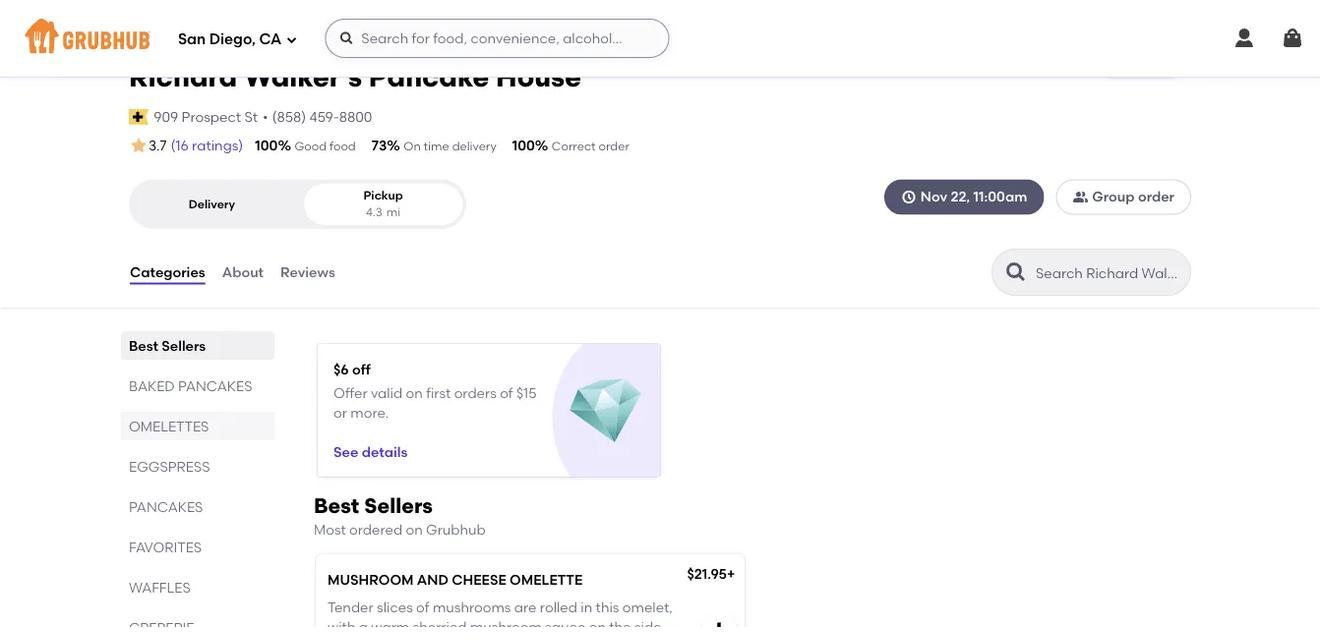 Task type: locate. For each thing, give the bounding box(es) containing it.
on inside best sellers most ordered on grubhub
[[406, 522, 423, 539]]

100 for correct order
[[512, 137, 535, 154]]

1 horizontal spatial 100
[[512, 137, 535, 154]]

best sellers
[[129, 338, 206, 354]]

with
[[328, 620, 356, 628]]

best
[[129, 338, 158, 354], [314, 494, 359, 519]]

ca
[[259, 31, 282, 48]]

mi
[[387, 205, 401, 220]]

food
[[330, 139, 356, 154]]

best up most
[[314, 494, 359, 519]]

cheese
[[452, 572, 507, 588]]

100 down •
[[255, 137, 278, 154]]

nov
[[921, 189, 948, 205]]

of inside $6 off offer valid on first orders of $15 or more.
[[500, 385, 513, 402]]

1 vertical spatial best
[[314, 494, 359, 519]]

0 vertical spatial on
[[406, 385, 423, 402]]

svg image
[[1233, 27, 1257, 50], [1281, 27, 1305, 50], [901, 189, 917, 205], [708, 620, 731, 628]]

1 vertical spatial on
[[406, 522, 423, 539]]

omelette
[[510, 572, 583, 588]]

favorites
[[129, 539, 202, 556]]

0 vertical spatial order
[[599, 139, 630, 154]]

$6 off offer valid on first orders of $15 or more.
[[334, 361, 537, 422]]

and
[[417, 572, 449, 588]]

0 vertical spatial sellers
[[162, 338, 206, 354]]

waffles tab
[[129, 578, 267, 598]]

tab
[[129, 618, 267, 628]]

on inside $6 off offer valid on first orders of $15 or more.
[[406, 385, 423, 402]]

$15
[[517, 385, 537, 402]]

svg image right ca
[[286, 34, 298, 46]]

pancake
[[369, 61, 490, 94]]

0 vertical spatial best
[[129, 338, 158, 354]]

order right correct
[[599, 139, 630, 154]]

best for best sellers most ordered on grubhub
[[314, 494, 359, 519]]

are
[[515, 600, 537, 616]]

on left first
[[406, 385, 423, 402]]

on down this at the left bottom of the page
[[589, 620, 606, 628]]

best inside best sellers most ordered on grubhub
[[314, 494, 359, 519]]

best inside tab
[[129, 338, 158, 354]]

0 horizontal spatial of
[[416, 600, 430, 616]]

1 vertical spatial of
[[416, 600, 430, 616]]

2 vertical spatial on
[[589, 620, 606, 628]]

1 vertical spatial order
[[1139, 189, 1175, 205]]

good
[[295, 139, 327, 154]]

1 horizontal spatial order
[[1139, 189, 1175, 205]]

richard walker's pancake house
[[129, 61, 582, 94]]

1 100 from the left
[[255, 137, 278, 154]]

slices
[[377, 600, 413, 616]]

$6
[[334, 361, 349, 378]]

0 vertical spatial pancakes
[[178, 378, 252, 395]]

1 vertical spatial sellers
[[364, 494, 433, 519]]

1 horizontal spatial svg image
[[339, 31, 355, 46]]

0 horizontal spatial sellers
[[162, 338, 206, 354]]

nov 22, 11:00am button
[[885, 179, 1045, 215]]

22,
[[951, 189, 971, 205]]

san
[[178, 31, 206, 48]]

0 horizontal spatial order
[[599, 139, 630, 154]]

svg image
[[339, 31, 355, 46], [286, 34, 298, 46]]

about
[[222, 264, 264, 281]]

group order
[[1093, 189, 1175, 205]]

sellers up baked pancakes
[[162, 338, 206, 354]]

this
[[596, 600, 620, 616]]

pancakes
[[178, 378, 252, 395], [129, 499, 203, 516]]

omelet,
[[623, 600, 673, 616]]

0 horizontal spatial best
[[129, 338, 158, 354]]

omelettes
[[129, 418, 209, 435]]

1 horizontal spatial best
[[314, 494, 359, 519]]

most
[[314, 522, 346, 539]]

diego,
[[209, 31, 256, 48]]

categories
[[130, 264, 205, 281]]

1 vertical spatial pancakes
[[129, 499, 203, 516]]

+
[[727, 566, 736, 583]]

1 horizontal spatial sellers
[[364, 494, 433, 519]]

about button
[[221, 237, 265, 308]]

order
[[599, 139, 630, 154], [1139, 189, 1175, 205]]

2 100 from the left
[[512, 137, 535, 154]]

(16 ratings)
[[171, 137, 243, 154]]

star icon image
[[129, 136, 149, 156]]

100 for good food
[[255, 137, 278, 154]]

$21.95
[[688, 566, 727, 583]]

of
[[500, 385, 513, 402], [416, 600, 430, 616]]

(16
[[171, 137, 189, 154]]

order right the group
[[1139, 189, 1175, 205]]

sellers up the ordered
[[364, 494, 433, 519]]

warm
[[371, 620, 410, 628]]

on inside tender slices of mushrooms are rolled in this omelet, with a warm sherried mushroom sauce on the side.
[[589, 620, 606, 628]]

sellers
[[162, 338, 206, 354], [364, 494, 433, 519]]

• (858) 459-8800
[[263, 108, 372, 125]]

details
[[362, 444, 408, 461]]

3.7
[[149, 137, 167, 154]]

svg image up 'richard walker's pancake house'
[[339, 31, 355, 46]]

mushroom
[[328, 572, 414, 588]]

1 horizontal spatial of
[[500, 385, 513, 402]]

in
[[581, 600, 593, 616]]

pancakes down best sellers tab
[[178, 378, 252, 395]]

0 vertical spatial of
[[500, 385, 513, 402]]

order inside group order 'button'
[[1139, 189, 1175, 205]]

sellers inside tab
[[162, 338, 206, 354]]

73
[[372, 137, 387, 154]]

favorites tab
[[129, 537, 267, 558]]

100 right delivery
[[512, 137, 535, 154]]

order for group order
[[1139, 189, 1175, 205]]

100
[[255, 137, 278, 154], [512, 137, 535, 154]]

svg image inside nov 22, 11:00am button
[[901, 189, 917, 205]]

0 horizontal spatial 100
[[255, 137, 278, 154]]

option group containing pickup
[[129, 179, 467, 229]]

richard walker's pancake house logo image
[[1107, 9, 1176, 78]]

ratings)
[[192, 137, 243, 154]]

of up sherried
[[416, 600, 430, 616]]

sellers inside best sellers most ordered on grubhub
[[364, 494, 433, 519]]

on for sellers
[[406, 522, 423, 539]]

a
[[359, 620, 368, 628]]

(858) 459-8800 button
[[272, 107, 372, 127]]

on right the ordered
[[406, 522, 423, 539]]

on
[[406, 385, 423, 402], [406, 522, 423, 539], [589, 620, 606, 628]]

first
[[426, 385, 451, 402]]

valid
[[371, 385, 403, 402]]

best up "baked"
[[129, 338, 158, 354]]

of left $15
[[500, 385, 513, 402]]

8800
[[339, 108, 372, 125]]

Search for food, convenience, alcohol... search field
[[325, 19, 670, 58]]

reviews
[[281, 264, 335, 281]]

909 prospect st
[[154, 108, 258, 125]]

option group
[[129, 179, 467, 229]]

pancakes up favorites
[[129, 499, 203, 516]]



Task type: describe. For each thing, give the bounding box(es) containing it.
4.3
[[366, 205, 383, 220]]

mushroom and cheese omelette
[[328, 572, 583, 588]]

best sellers most ordered on grubhub
[[314, 494, 486, 539]]

pickup
[[364, 188, 403, 203]]

sauce
[[546, 620, 586, 628]]

best for best sellers
[[129, 338, 158, 354]]

(858)
[[272, 108, 306, 125]]

house
[[496, 61, 582, 94]]

prospect
[[182, 108, 241, 125]]

baked pancakes
[[129, 378, 252, 395]]

subscription pass image
[[129, 109, 149, 125]]

or
[[334, 405, 347, 422]]

delivery
[[189, 197, 235, 211]]

pickup 4.3 mi
[[364, 188, 403, 220]]

more.
[[351, 405, 389, 422]]

0 horizontal spatial svg image
[[286, 34, 298, 46]]

reviews button
[[280, 237, 336, 308]]

nov 22, 11:00am
[[921, 189, 1028, 205]]

people icon image
[[1073, 189, 1089, 205]]

orders
[[454, 385, 497, 402]]

richard
[[129, 61, 237, 94]]

time
[[424, 139, 450, 154]]

correct
[[552, 139, 596, 154]]

mushroom
[[470, 620, 542, 628]]

search icon image
[[1005, 261, 1029, 285]]

of inside tender slices of mushrooms are rolled in this omelet, with a warm sherried mushroom sauce on the side.
[[416, 600, 430, 616]]

see
[[334, 444, 359, 461]]

see details
[[334, 444, 408, 461]]

•
[[263, 108, 268, 125]]

eggspress tab
[[129, 457, 267, 477]]

pancakes inside tab
[[129, 499, 203, 516]]

459-
[[310, 108, 339, 125]]

waffles
[[129, 580, 191, 597]]

on for off
[[406, 385, 423, 402]]

eggspress
[[129, 459, 210, 475]]

baked pancakes tab
[[129, 376, 267, 397]]

tender
[[328, 600, 374, 616]]

on
[[404, 139, 421, 154]]

san diego, ca
[[178, 31, 282, 48]]

909
[[154, 108, 178, 125]]

walker's
[[244, 61, 362, 94]]

11:00am
[[974, 189, 1028, 205]]

main navigation navigation
[[0, 0, 1321, 77]]

sellers for best sellers most ordered on grubhub
[[364, 494, 433, 519]]

delivery
[[452, 139, 497, 154]]

side.
[[635, 620, 665, 628]]

off
[[352, 361, 371, 378]]

order for correct order
[[599, 139, 630, 154]]

pancakes inside tab
[[178, 378, 252, 395]]

grubhub
[[426, 522, 486, 539]]

categories button
[[129, 237, 206, 308]]

tender slices of mushrooms are rolled in this omelet, with a warm sherried mushroom sauce on the side.
[[328, 600, 673, 628]]

rolled
[[540, 600, 578, 616]]

baked
[[129, 378, 175, 395]]

909 prospect st button
[[153, 106, 259, 128]]

offer
[[334, 385, 368, 402]]

the
[[610, 620, 631, 628]]

good food
[[295, 139, 356, 154]]

best sellers tab
[[129, 336, 267, 356]]

Search Richard Walker's Pancake House search field
[[1034, 264, 1185, 283]]

on time delivery
[[404, 139, 497, 154]]

sherried
[[413, 620, 467, 628]]

correct order
[[552, 139, 630, 154]]

$21.95 +
[[688, 566, 736, 583]]

promo image
[[570, 376, 642, 448]]

omelettes tab
[[129, 416, 267, 437]]

ordered
[[349, 522, 403, 539]]

group order button
[[1056, 179, 1192, 215]]

mushrooms
[[433, 600, 511, 616]]

pancakes tab
[[129, 497, 267, 518]]

see details button
[[334, 435, 408, 470]]

sellers for best sellers
[[162, 338, 206, 354]]

st
[[244, 108, 258, 125]]

group
[[1093, 189, 1135, 205]]



Task type: vqa. For each thing, say whether or not it's contained in the screenshot.
Extra corresponding to Extra Carnitas
no



